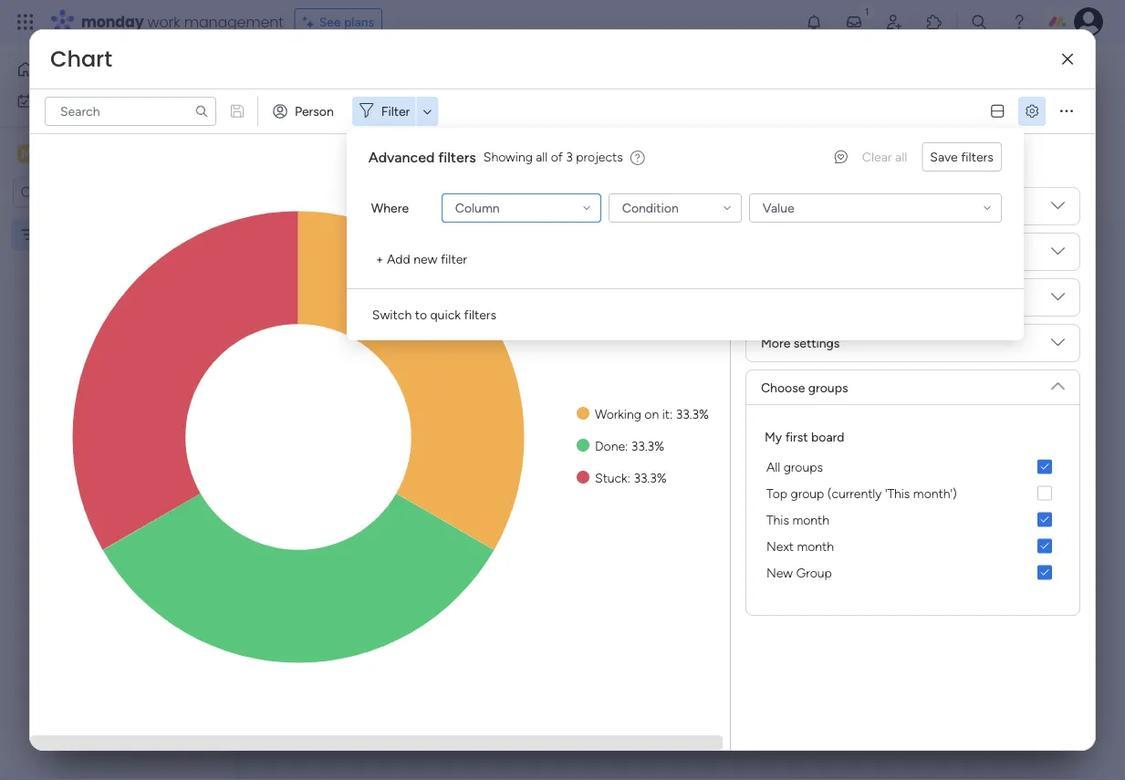 Task type: vqa. For each thing, say whether or not it's contained in the screenshot.
Add to the top
yes



Task type: locate. For each thing, give the bounding box(es) containing it.
: down done : 33.3%
[[628, 470, 631, 486]]

see plans
[[319, 14, 374, 30]]

dapulse dropdown down arrow image
[[1052, 199, 1066, 220], [1052, 245, 1066, 265], [1052, 290, 1066, 311], [1052, 373, 1066, 393]]

4 dapulse dropdown down arrow image from the top
[[1052, 373, 1066, 393]]

0 vertical spatial board
[[90, 227, 123, 242]]

select product image
[[16, 13, 35, 31]]

my first board group containing my first board
[[762, 427, 1066, 586]]

33.3% right it
[[676, 406, 709, 422]]

chart left v2 funnel image
[[300, 243, 347, 267]]

0 vertical spatial chart
[[50, 44, 112, 74]]

v2 search image
[[527, 108, 540, 128]]

new inside 'option'
[[767, 565, 793, 581]]

save filters
[[931, 149, 994, 165]]

board down search in workspace field
[[90, 227, 123, 242]]

new for new project
[[284, 110, 311, 126]]

0 horizontal spatial my first board
[[43, 227, 123, 242]]

my work button
[[11, 86, 196, 116]]

1 vertical spatial board
[[812, 429, 845, 445]]

my first board element containing top group (currently 'this month')
[[762, 480, 1066, 507]]

my first board up the all groups
[[765, 429, 845, 445]]

0 horizontal spatial board
[[90, 227, 123, 242]]

0 vertical spatial first
[[64, 227, 86, 242]]

more
[[762, 336, 791, 351]]

2 horizontal spatial chart
[[762, 199, 794, 214]]

type
[[797, 199, 823, 214]]

monday
[[81, 11, 144, 32]]

it
[[663, 406, 670, 422]]

Search field
[[540, 105, 595, 131]]

1 horizontal spatial filter
[[719, 110, 748, 126]]

search image
[[194, 104, 209, 119]]

my
[[40, 93, 58, 109], [43, 227, 60, 242], [765, 429, 783, 445]]

done
[[595, 438, 625, 454]]

1 horizontal spatial person button
[[605, 103, 684, 133]]

month for next month
[[797, 539, 835, 554]]

group
[[797, 565, 833, 581]]

: up stuck : 33.3%
[[625, 438, 628, 454]]

option
[[0, 218, 233, 222]]

save
[[931, 149, 958, 165]]

add
[[435, 110, 458, 126], [387, 252, 411, 267]]

all
[[767, 459, 781, 475]]

arrow down image
[[417, 100, 439, 122]]

filters right save
[[962, 149, 994, 165]]

1 my first board element from the top
[[762, 454, 1066, 480]]

0 horizontal spatial filter button
[[352, 97, 439, 126]]

see
[[319, 14, 341, 30]]

work for my
[[61, 93, 89, 109]]

this
[[767, 512, 790, 528]]

to
[[415, 307, 427, 323]]

my inside heading
[[765, 429, 783, 445]]

0 horizontal spatial new
[[284, 110, 311, 126]]

2 vertical spatial :
[[628, 470, 631, 486]]

work down home
[[61, 93, 89, 109]]

2 my first board element from the top
[[762, 480, 1066, 507]]

my first board element
[[762, 454, 1066, 480], [762, 480, 1066, 507]]

v2 funnel image
[[365, 249, 377, 262]]

1 vertical spatial my
[[43, 227, 60, 242]]

angle down image
[[371, 111, 380, 125]]

0 vertical spatial my
[[40, 93, 58, 109]]

v2 settings line image
[[1026, 105, 1039, 118]]

2 vertical spatial my
[[765, 429, 783, 445]]

add inside + add new filter button
[[387, 252, 411, 267]]

filter left arrow down image
[[719, 110, 748, 126]]

add left the widget
[[435, 110, 458, 126]]

0 horizontal spatial first
[[64, 227, 86, 242]]

home button
[[11, 55, 196, 84]]

0 vertical spatial work
[[148, 11, 180, 32]]

33.3% down the on
[[632, 438, 665, 454]]

top
[[767, 486, 788, 501]]

new
[[284, 110, 311, 126], [767, 565, 793, 581]]

0 vertical spatial groups
[[809, 380, 849, 395]]

groups right choose
[[809, 380, 849, 395]]

chart up "my work"
[[50, 44, 112, 74]]

first up the all groups
[[786, 429, 809, 445]]

chart
[[50, 44, 112, 74], [762, 199, 794, 214], [300, 243, 347, 267]]

my inside button
[[40, 93, 58, 109]]

0 vertical spatial new
[[284, 110, 311, 126]]

0 vertical spatial add
[[435, 110, 458, 126]]

: for done : 33.3%
[[625, 438, 628, 454]]

new project button
[[277, 103, 362, 133]]

None search field
[[45, 97, 216, 126]]

1 horizontal spatial board
[[812, 429, 845, 445]]

new down next
[[767, 565, 793, 581]]

john smith image
[[1075, 7, 1104, 37]]

1 vertical spatial groups
[[784, 459, 824, 475]]

inbox image
[[846, 13, 864, 31]]

person button down my first board click to edit element
[[266, 97, 345, 126]]

1 horizontal spatial add
[[435, 110, 458, 126]]

1 horizontal spatial chart
[[300, 243, 347, 267]]

choose
[[762, 380, 806, 395]]

filters
[[439, 148, 476, 166], [962, 149, 994, 165], [464, 307, 497, 323]]

work
[[148, 11, 180, 32], [61, 93, 89, 109]]

filters down add widget popup button
[[439, 148, 476, 166]]

board
[[90, 227, 123, 242], [812, 429, 845, 445]]

my down home
[[40, 93, 58, 109]]

plans
[[344, 14, 374, 30]]

work right monday
[[148, 11, 180, 32]]

2 my first board group from the top
[[762, 507, 1066, 586]]

1 dapulse dropdown down arrow image from the top
[[1052, 199, 1066, 220]]

1 vertical spatial :
[[625, 438, 628, 454]]

add right +
[[387, 252, 411, 267]]

2 vertical spatial chart
[[300, 243, 347, 267]]

month up group
[[797, 539, 835, 554]]

my first board list box
[[0, 215, 233, 497]]

main workspace
[[42, 145, 150, 163]]

1 vertical spatial new
[[767, 565, 793, 581]]

1 horizontal spatial my first board
[[765, 429, 845, 445]]

1 my first board group from the top
[[762, 427, 1066, 586]]

save filters button
[[922, 142, 1002, 172]]

new left project
[[284, 110, 311, 126]]

main
[[42, 145, 74, 163]]

Search in workspace field
[[38, 183, 152, 204]]

month
[[793, 512, 830, 528], [797, 539, 835, 554]]

first down search in workspace field
[[64, 227, 86, 242]]

Filter dashboard by text search field
[[45, 97, 216, 126]]

1 vertical spatial first
[[786, 429, 809, 445]]

2 vertical spatial 33.3%
[[634, 470, 667, 486]]

0 horizontal spatial add
[[387, 252, 411, 267]]

0 horizontal spatial chart
[[50, 44, 112, 74]]

new group option
[[762, 560, 1066, 586]]

this month option
[[762, 507, 1066, 533]]

my first board group containing this month
[[762, 507, 1066, 586]]

chart main content
[[242, 218, 1126, 781]]

1 horizontal spatial work
[[148, 11, 180, 32]]

1 vertical spatial month
[[797, 539, 835, 554]]

my first board group
[[762, 427, 1066, 586], [762, 507, 1066, 586]]

first
[[64, 227, 86, 242], [786, 429, 809, 445]]

switch
[[372, 307, 412, 323]]

my first board
[[43, 227, 123, 242], [765, 429, 845, 445]]

board up the all groups
[[812, 429, 845, 445]]

projects
[[576, 149, 623, 165]]

my up the all
[[765, 429, 783, 445]]

filter right angle down icon
[[381, 104, 410, 119]]

0 vertical spatial month
[[793, 512, 830, 528]]

work inside button
[[61, 93, 89, 109]]

: right the on
[[670, 406, 673, 422]]

1 vertical spatial my first board
[[765, 429, 845, 445]]

person
[[295, 104, 334, 119], [634, 110, 673, 126]]

person up learn more icon
[[634, 110, 673, 126]]

person button
[[266, 97, 345, 126], [605, 103, 684, 133]]

3 dapulse dropdown down arrow image from the top
[[1052, 290, 1066, 311]]

my first board heading
[[765, 427, 845, 446]]

my first board click to edit element
[[277, 55, 438, 88]]

filter button
[[352, 97, 439, 126], [690, 103, 776, 133]]

groups up group
[[784, 459, 824, 475]]

1 vertical spatial 33.3%
[[632, 438, 665, 454]]

my first board down search in workspace field
[[43, 227, 123, 242]]

person down my first board click to edit element
[[295, 104, 334, 119]]

0 vertical spatial my first board
[[43, 227, 123, 242]]

advanced filters showing all of 3 projects
[[369, 148, 623, 166]]

person button up learn more icon
[[605, 103, 684, 133]]

33.3% down done : 33.3%
[[634, 470, 667, 486]]

1 vertical spatial add
[[387, 252, 411, 267]]

1 vertical spatial work
[[61, 93, 89, 109]]

showing
[[484, 149, 533, 165]]

33.3%
[[676, 406, 709, 422], [632, 438, 665, 454], [634, 470, 667, 486]]

filter
[[381, 104, 410, 119], [719, 110, 748, 126]]

0 horizontal spatial filter
[[381, 104, 410, 119]]

month down group
[[793, 512, 830, 528]]

my first board element up "'this"
[[762, 454, 1066, 480]]

0 horizontal spatial person
[[295, 104, 334, 119]]

+ add new filter
[[376, 252, 468, 267]]

3
[[566, 149, 573, 165]]

add widget button
[[401, 103, 509, 132]]

chart left type
[[762, 199, 794, 214]]

new group
[[767, 565, 833, 581]]

month')
[[914, 486, 958, 501]]

my first board element up next month option
[[762, 480, 1066, 507]]

add inside add widget popup button
[[435, 110, 458, 126]]

groups
[[809, 380, 849, 395], [784, 459, 824, 475]]

1 horizontal spatial first
[[786, 429, 809, 445]]

1 horizontal spatial new
[[767, 565, 793, 581]]

where
[[371, 200, 409, 216]]

filter for arrow down image
[[719, 110, 748, 126]]

my down search in workspace field
[[43, 227, 60, 242]]

'this
[[886, 486, 911, 501]]

:
[[670, 406, 673, 422], [625, 438, 628, 454], [628, 470, 631, 486]]

my first board element containing all groups
[[762, 454, 1066, 480]]

m
[[21, 146, 32, 162]]

next month
[[767, 539, 835, 554]]

0 horizontal spatial work
[[61, 93, 89, 109]]

new inside "button"
[[284, 110, 311, 126]]



Task type: describe. For each thing, give the bounding box(es) containing it.
widget
[[461, 110, 501, 126]]

notifications image
[[805, 13, 824, 31]]

1 horizontal spatial filter button
[[690, 103, 776, 133]]

dapulse x slim image
[[1063, 53, 1074, 66]]

all groups
[[767, 459, 824, 475]]

work for monday
[[148, 11, 180, 32]]

groups for choose groups
[[809, 380, 849, 395]]

my inside list box
[[43, 227, 60, 242]]

home
[[42, 62, 77, 77]]

monday work management
[[81, 11, 284, 32]]

dapulse dropdown down arrow image for values
[[1052, 290, 1066, 311]]

: for stuck : 33.3%
[[628, 470, 631, 486]]

of
[[551, 149, 563, 165]]

groups for all groups
[[784, 459, 824, 475]]

(currently
[[828, 486, 882, 501]]

help image
[[1011, 13, 1029, 31]]

new for new group
[[767, 565, 793, 581]]

working
[[595, 406, 642, 422]]

1 horizontal spatial person
[[634, 110, 673, 126]]

choose groups
[[762, 380, 849, 395]]

next month option
[[762, 533, 1066, 560]]

new project
[[284, 110, 355, 126]]

filters for advanced
[[439, 148, 476, 166]]

0 vertical spatial 33.3%
[[676, 406, 709, 422]]

new
[[414, 252, 438, 267]]

more dots image
[[1061, 105, 1074, 118]]

my first board inside my first board group
[[765, 429, 845, 445]]

values
[[762, 290, 799, 305]]

invite members image
[[886, 13, 904, 31]]

next
[[767, 539, 794, 554]]

stuck
[[595, 470, 628, 486]]

+ add new filter button
[[369, 245, 475, 274]]

workspace selection element
[[17, 143, 152, 167]]

value
[[763, 200, 795, 216]]

group
[[791, 486, 825, 501]]

workspace
[[78, 145, 150, 163]]

board inside list box
[[90, 227, 123, 242]]

dapulse dropdown down arrow image for choose groups
[[1052, 373, 1066, 393]]

v2 user feedback image
[[835, 147, 848, 167]]

0 vertical spatial :
[[670, 406, 673, 422]]

top group (currently 'this month')
[[767, 486, 958, 501]]

33.3% for stuck : 33.3%
[[634, 470, 667, 486]]

v2 split view image
[[992, 105, 1005, 118]]

chart type
[[762, 199, 823, 214]]

first inside list box
[[64, 227, 86, 242]]

filter for arrow down icon
[[381, 104, 410, 119]]

apps image
[[926, 13, 944, 31]]

learn more image
[[631, 149, 645, 167]]

this month
[[767, 512, 830, 528]]

add widget
[[435, 110, 501, 126]]

condition
[[623, 200, 679, 216]]

+
[[376, 252, 384, 267]]

1 vertical spatial chart
[[762, 199, 794, 214]]

board inside heading
[[812, 429, 845, 445]]

advanced
[[369, 148, 435, 166]]

see plans button
[[295, 8, 383, 36]]

quick
[[431, 307, 461, 323]]

arrow down image
[[754, 107, 776, 129]]

search everything image
[[971, 13, 989, 31]]

Chart field
[[46, 44, 117, 74]]

1 image
[[859, 1, 876, 21]]

my first board inside my first board list box
[[43, 227, 123, 242]]

done : 33.3%
[[595, 438, 665, 454]]

column
[[455, 200, 500, 216]]

my work
[[40, 93, 89, 109]]

2 dapulse dropdown down arrow image from the top
[[1052, 245, 1066, 265]]

chart inside main content
[[300, 243, 347, 267]]

management
[[184, 11, 284, 32]]

dapulse dropdown down arrow image for chart type
[[1052, 199, 1066, 220]]

filters for save
[[962, 149, 994, 165]]

on
[[645, 406, 659, 422]]

filters right quick
[[464, 307, 497, 323]]

filter
[[441, 252, 468, 267]]

33.3% for done : 33.3%
[[632, 438, 665, 454]]

switch to quick filters
[[372, 307, 497, 323]]

0 horizontal spatial person button
[[266, 97, 345, 126]]

more settings
[[762, 336, 840, 351]]

working on it : 33.3%
[[595, 406, 709, 422]]

first inside heading
[[786, 429, 809, 445]]

workspace image
[[17, 144, 36, 164]]

stuck : 33.3%
[[595, 470, 667, 486]]

settings
[[794, 336, 840, 351]]

switch to quick filters button
[[365, 300, 504, 330]]

month for this month
[[793, 512, 830, 528]]

all
[[536, 149, 548, 165]]

project
[[314, 110, 355, 126]]

dapulse dropdown down arrow image
[[1052, 336, 1066, 357]]



